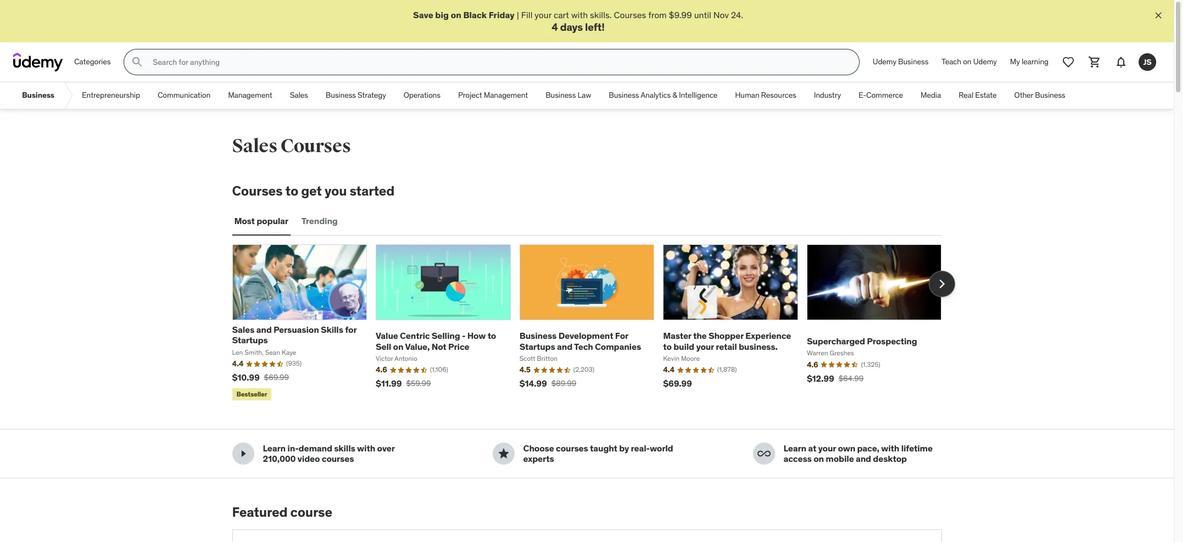 Task type: vqa. For each thing, say whether or not it's contained in the screenshot.
Startups to the right
yes



Task type: locate. For each thing, give the bounding box(es) containing it.
save big on black friday | fill your cart with skills. courses from $9.99 until nov 24. 4 days left!
[[413, 9, 744, 34]]

courses left 'from'
[[614, 9, 647, 20]]

management down search for anything text field
[[484, 90, 528, 100]]

close image
[[1154, 10, 1165, 21]]

to left get
[[286, 183, 299, 200]]

business strategy link
[[317, 83, 395, 109]]

from
[[649, 9, 667, 20]]

strategy
[[358, 90, 386, 100]]

$9.99
[[669, 9, 693, 20]]

sales courses
[[232, 135, 351, 158]]

1 horizontal spatial and
[[557, 341, 573, 352]]

e-commerce link
[[850, 83, 913, 109]]

2 horizontal spatial and
[[856, 454, 872, 465]]

0 horizontal spatial with
[[357, 443, 375, 454]]

real
[[959, 90, 974, 100]]

business.
[[739, 341, 778, 352]]

1 vertical spatial your
[[697, 341, 715, 352]]

communication link
[[149, 83, 219, 109]]

2 vertical spatial and
[[856, 454, 872, 465]]

1 horizontal spatial udemy
[[974, 57, 998, 67]]

on right the sell
[[393, 341, 404, 352]]

other
[[1015, 90, 1034, 100]]

medium image left 210,000
[[237, 448, 250, 461]]

on right big
[[451, 9, 462, 20]]

demand
[[299, 443, 332, 454]]

business inside business development for startups and tech companies
[[520, 331, 557, 342]]

business for business development for startups and tech companies
[[520, 331, 557, 342]]

courses up courses to get you started
[[281, 135, 351, 158]]

on
[[451, 9, 462, 20], [964, 57, 972, 67], [393, 341, 404, 352], [814, 454, 825, 465]]

2 learn from the left
[[784, 443, 807, 454]]

210,000
[[263, 454, 296, 465]]

business left arrow pointing to subcategory menu links icon
[[22, 90, 54, 100]]

business left law
[[546, 90, 576, 100]]

1 horizontal spatial courses
[[556, 443, 589, 454]]

sales for sales
[[290, 90, 308, 100]]

communication
[[158, 90, 211, 100]]

on left "mobile"
[[814, 454, 825, 465]]

most popular
[[234, 216, 289, 227]]

value,
[[405, 341, 430, 352]]

2 vertical spatial courses
[[232, 183, 283, 200]]

with left over
[[357, 443, 375, 454]]

1 horizontal spatial to
[[488, 331, 496, 342]]

business left analytics
[[609, 90, 640, 100]]

video
[[298, 454, 320, 465]]

my learning link
[[1004, 49, 1056, 75]]

udemy business
[[873, 57, 929, 67]]

0 horizontal spatial learn
[[263, 443, 286, 454]]

learn
[[263, 443, 286, 454], [784, 443, 807, 454]]

to inside master the shopper experience to build your retail business.
[[664, 341, 672, 352]]

0 vertical spatial your
[[535, 9, 552, 20]]

sales link
[[281, 83, 317, 109]]

1 vertical spatial and
[[557, 341, 573, 352]]

learn left "in-"
[[263, 443, 286, 454]]

with up days
[[572, 9, 588, 20]]

and left tech
[[557, 341, 573, 352]]

management left the sales link
[[228, 90, 272, 100]]

sales inside sales and persuasion skills for startups
[[232, 324, 255, 335]]

trending
[[302, 216, 338, 227]]

medium image left "experts"
[[497, 448, 510, 461]]

0 horizontal spatial startups
[[232, 335, 268, 346]]

learn left at
[[784, 443, 807, 454]]

1 horizontal spatial management
[[484, 90, 528, 100]]

1 horizontal spatial with
[[572, 9, 588, 20]]

over
[[377, 443, 395, 454]]

business for business strategy
[[326, 90, 356, 100]]

courses inside save big on black friday | fill your cart with skills. courses from $9.99 until nov 24. 4 days left!
[[614, 9, 647, 20]]

business left tech
[[520, 331, 557, 342]]

taught
[[590, 443, 618, 454]]

sales for sales and persuasion skills for startups
[[232, 324, 255, 335]]

udemy left my
[[974, 57, 998, 67]]

human resources link
[[727, 83, 806, 109]]

on inside value centric selling - how to sell on value, not price
[[393, 341, 404, 352]]

value centric selling - how to sell on value, not price link
[[376, 331, 496, 352]]

1 horizontal spatial learn
[[784, 443, 807, 454]]

0 horizontal spatial udemy
[[873, 57, 897, 67]]

startups left tech
[[520, 341, 556, 352]]

with right pace,
[[882, 443, 900, 454]]

2 horizontal spatial your
[[819, 443, 837, 454]]

sell
[[376, 341, 391, 352]]

to left build
[[664, 341, 672, 352]]

0 vertical spatial courses
[[614, 9, 647, 20]]

2 vertical spatial sales
[[232, 324, 255, 335]]

how
[[468, 331, 486, 342]]

sales right "management" link
[[290, 90, 308, 100]]

mobile
[[826, 454, 855, 465]]

medium image for choose
[[497, 448, 510, 461]]

on inside learn at your own pace, with lifetime access on mobile and desktop
[[814, 454, 825, 465]]

with inside learn in-demand skills with over 210,000 video courses
[[357, 443, 375, 454]]

sales
[[290, 90, 308, 100], [232, 135, 278, 158], [232, 324, 255, 335]]

2 medium image from the left
[[497, 448, 510, 461]]

startups inside business development for startups and tech companies
[[520, 341, 556, 352]]

my learning
[[1011, 57, 1049, 67]]

0 horizontal spatial medium image
[[237, 448, 250, 461]]

your right fill in the top left of the page
[[535, 9, 552, 20]]

you
[[325, 183, 347, 200]]

human resources
[[736, 90, 797, 100]]

1 medium image from the left
[[237, 448, 250, 461]]

project management link
[[450, 83, 537, 109]]

featured
[[232, 504, 288, 521]]

2 horizontal spatial with
[[882, 443, 900, 454]]

shopper
[[709, 331, 744, 342]]

0 horizontal spatial management
[[228, 90, 272, 100]]

0 horizontal spatial your
[[535, 9, 552, 20]]

learn inside learn in-demand skills with over 210,000 video courses
[[263, 443, 286, 454]]

&
[[673, 90, 678, 100]]

retail
[[716, 341, 737, 352]]

1 learn from the left
[[263, 443, 286, 454]]

2 vertical spatial your
[[819, 443, 837, 454]]

udemy up the commerce
[[873, 57, 897, 67]]

business left strategy
[[326, 90, 356, 100]]

1 vertical spatial sales
[[232, 135, 278, 158]]

commerce
[[867, 90, 904, 100]]

management
[[228, 90, 272, 100], [484, 90, 528, 100]]

for
[[345, 324, 357, 335]]

real-
[[631, 443, 650, 454]]

operations
[[404, 90, 441, 100]]

business for business law
[[546, 90, 576, 100]]

to inside value centric selling - how to sell on value, not price
[[488, 331, 496, 342]]

most
[[234, 216, 255, 227]]

teach on udemy
[[942, 57, 998, 67]]

your right at
[[819, 443, 837, 454]]

project management
[[458, 90, 528, 100]]

management link
[[219, 83, 281, 109]]

learn for learn at your own pace, with lifetime access on mobile and desktop
[[784, 443, 807, 454]]

with
[[572, 9, 588, 20], [357, 443, 375, 454], [882, 443, 900, 454]]

persuasion
[[274, 324, 319, 335]]

days
[[560, 21, 583, 34]]

business inside 'link'
[[1036, 90, 1066, 100]]

tech
[[574, 341, 594, 352]]

price
[[449, 341, 470, 352]]

build
[[674, 341, 695, 352]]

access
[[784, 454, 812, 465]]

learn inside learn at your own pace, with lifetime access on mobile and desktop
[[784, 443, 807, 454]]

business development for startups and tech companies link
[[520, 331, 642, 352]]

supercharged prospecting link
[[807, 336, 918, 347]]

1 horizontal spatial your
[[697, 341, 715, 352]]

medium image
[[237, 448, 250, 461], [497, 448, 510, 461]]

0 horizontal spatial and
[[256, 324, 272, 335]]

law
[[578, 90, 592, 100]]

1 udemy from the left
[[873, 57, 897, 67]]

1 vertical spatial courses
[[281, 135, 351, 158]]

udemy
[[873, 57, 897, 67], [974, 57, 998, 67]]

and right own
[[856, 454, 872, 465]]

business up media
[[899, 57, 929, 67]]

2 udemy from the left
[[974, 57, 998, 67]]

and inside learn at your own pace, with lifetime access on mobile and desktop
[[856, 454, 872, 465]]

0 horizontal spatial courses
[[322, 454, 354, 465]]

0 vertical spatial and
[[256, 324, 272, 335]]

to right how
[[488, 331, 496, 342]]

with inside learn at your own pace, with lifetime access on mobile and desktop
[[882, 443, 900, 454]]

courses up most popular
[[232, 183, 283, 200]]

0 vertical spatial sales
[[290, 90, 308, 100]]

centric
[[400, 331, 430, 342]]

sales for sales courses
[[232, 135, 278, 158]]

and inside sales and persuasion skills for startups
[[256, 324, 272, 335]]

2 horizontal spatial to
[[664, 341, 672, 352]]

courses right video
[[322, 454, 354, 465]]

your inside learn at your own pace, with lifetime access on mobile and desktop
[[819, 443, 837, 454]]

1 horizontal spatial startups
[[520, 341, 556, 352]]

started
[[350, 183, 395, 200]]

courses
[[614, 9, 647, 20], [281, 135, 351, 158], [232, 183, 283, 200]]

sales down "management" link
[[232, 135, 278, 158]]

business right the other
[[1036, 90, 1066, 100]]

until
[[695, 9, 712, 20]]

and left persuasion
[[256, 324, 272, 335]]

startups inside sales and persuasion skills for startups
[[232, 335, 268, 346]]

your right build
[[697, 341, 715, 352]]

startups left persuasion
[[232, 335, 268, 346]]

courses left taught
[[556, 443, 589, 454]]

wishlist image
[[1063, 56, 1076, 69]]

value
[[376, 331, 398, 342]]

courses to get you started
[[232, 183, 395, 200]]

sales left persuasion
[[232, 324, 255, 335]]

for
[[616, 331, 629, 342]]

get
[[301, 183, 322, 200]]

to
[[286, 183, 299, 200], [488, 331, 496, 342], [664, 341, 672, 352]]

my
[[1011, 57, 1021, 67]]

categories
[[74, 57, 111, 67]]

at
[[809, 443, 817, 454]]

1 horizontal spatial medium image
[[497, 448, 510, 461]]

big
[[436, 9, 449, 20]]



Task type: describe. For each thing, give the bounding box(es) containing it.
business link
[[13, 83, 63, 109]]

the
[[694, 331, 707, 342]]

choose courses taught by real-world experts
[[524, 443, 674, 465]]

cart
[[554, 9, 570, 20]]

business for business analytics & intelligence
[[609, 90, 640, 100]]

black
[[464, 9, 487, 20]]

trending button
[[300, 208, 340, 235]]

selling
[[432, 331, 460, 342]]

skills.
[[590, 9, 612, 20]]

medium image
[[758, 448, 771, 461]]

media
[[921, 90, 942, 100]]

friday
[[489, 9, 515, 20]]

pace,
[[858, 443, 880, 454]]

business law
[[546, 90, 592, 100]]

value centric selling - how to sell on value, not price
[[376, 331, 496, 352]]

real estate link
[[951, 83, 1006, 109]]

submit search image
[[131, 56, 144, 69]]

next image
[[934, 275, 951, 293]]

Search for anything text field
[[151, 53, 846, 72]]

teach on udemy link
[[936, 49, 1004, 75]]

prospecting
[[868, 336, 918, 347]]

medium image for learn
[[237, 448, 250, 461]]

course
[[291, 504, 333, 521]]

project
[[458, 90, 482, 100]]

by
[[620, 443, 630, 454]]

human
[[736, 90, 760, 100]]

on right teach
[[964, 57, 972, 67]]

js
[[1144, 57, 1152, 67]]

2 management from the left
[[484, 90, 528, 100]]

e-
[[859, 90, 867, 100]]

estate
[[976, 90, 997, 100]]

operations link
[[395, 83, 450, 109]]

in-
[[288, 443, 299, 454]]

world
[[650, 443, 674, 454]]

courses inside choose courses taught by real-world experts
[[556, 443, 589, 454]]

learn in-demand skills with over 210,000 video courses
[[263, 443, 395, 465]]

skills
[[321, 324, 343, 335]]

udemy image
[[13, 53, 63, 72]]

e-commerce
[[859, 90, 904, 100]]

24.
[[731, 9, 744, 20]]

choose
[[524, 443, 554, 454]]

learn at your own pace, with lifetime access on mobile and desktop
[[784, 443, 933, 465]]

other business link
[[1006, 83, 1075, 109]]

skills
[[334, 443, 356, 454]]

lifetime
[[902, 443, 933, 454]]

learning
[[1022, 57, 1049, 67]]

business analytics & intelligence
[[609, 90, 718, 100]]

resources
[[762, 90, 797, 100]]

categories button
[[68, 49, 117, 75]]

own
[[839, 443, 856, 454]]

learn for learn in-demand skills with over 210,000 video courses
[[263, 443, 286, 454]]

0 horizontal spatial to
[[286, 183, 299, 200]]

with inside save big on black friday | fill your cart with skills. courses from $9.99 until nov 24. 4 days left!
[[572, 9, 588, 20]]

courses inside learn in-demand skills with over 210,000 video courses
[[322, 454, 354, 465]]

real estate
[[959, 90, 997, 100]]

shopping cart with 0 items image
[[1089, 56, 1102, 69]]

entrepreneurship link
[[73, 83, 149, 109]]

on inside save big on black friday | fill your cart with skills. courses from $9.99 until nov 24. 4 days left!
[[451, 9, 462, 20]]

supercharged
[[807, 336, 866, 347]]

|
[[517, 9, 519, 20]]

-
[[462, 331, 466, 342]]

not
[[432, 341, 447, 352]]

popular
[[257, 216, 289, 227]]

1 management from the left
[[228, 90, 272, 100]]

save
[[413, 9, 434, 20]]

your inside save big on black friday | fill your cart with skills. courses from $9.99 until nov 24. 4 days left!
[[535, 9, 552, 20]]

business development for startups and tech companies
[[520, 331, 642, 352]]

master the shopper experience to build your retail business. link
[[664, 331, 792, 352]]

business law link
[[537, 83, 600, 109]]

master the shopper experience to build your retail business.
[[664, 331, 792, 352]]

your inside master the shopper experience to build your retail business.
[[697, 341, 715, 352]]

and inside business development for startups and tech companies
[[557, 341, 573, 352]]

analytics
[[641, 90, 671, 100]]

media link
[[913, 83, 951, 109]]

notifications image
[[1115, 56, 1129, 69]]

fill
[[522, 9, 533, 20]]

supercharged prospecting
[[807, 336, 918, 347]]

carousel element
[[232, 245, 956, 403]]

arrow pointing to subcategory menu links image
[[63, 83, 73, 109]]

companies
[[595, 341, 642, 352]]

udemy business link
[[867, 49, 936, 75]]

sales and persuasion skills for startups
[[232, 324, 357, 346]]

business for business
[[22, 90, 54, 100]]



